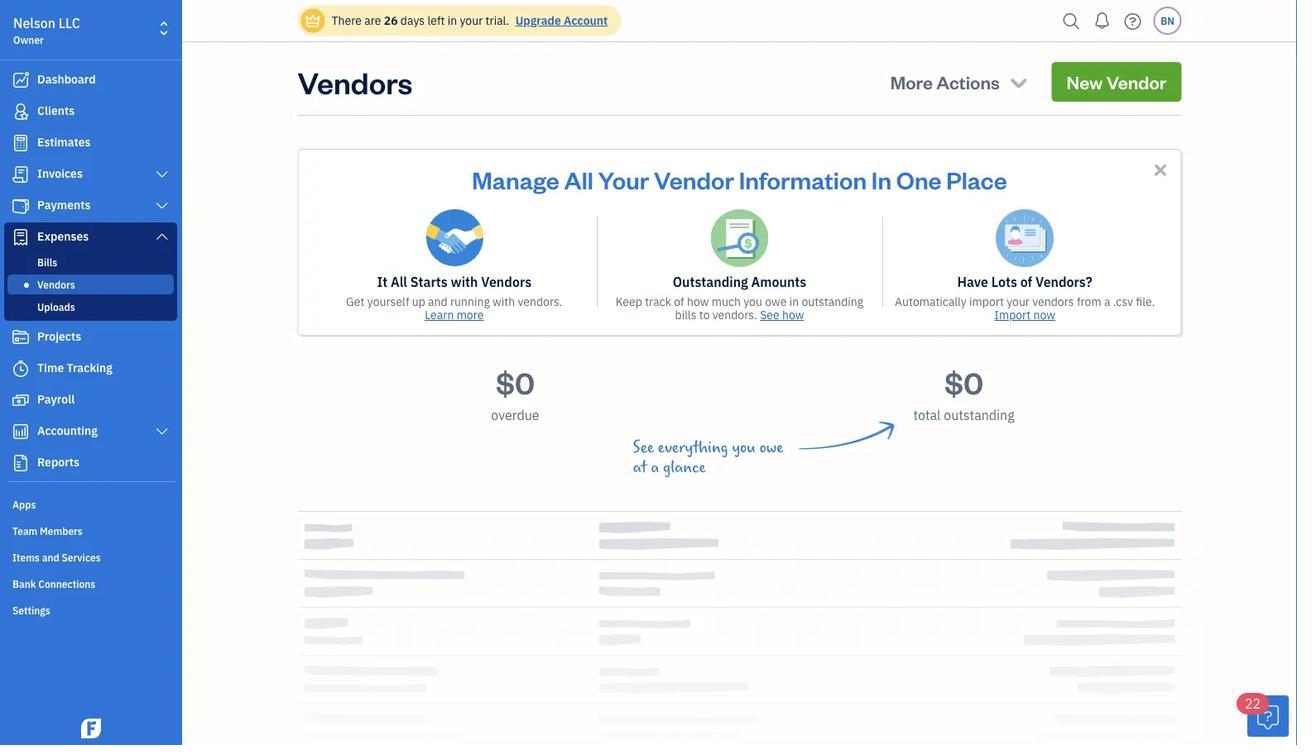 Task type: locate. For each thing, give the bounding box(es) containing it.
notifications image
[[1089, 4, 1116, 37]]

owe inside see everything you owe at a glance
[[760, 439, 783, 457]]

0 horizontal spatial outstanding
[[802, 294, 864, 310]]

1 chevron large down image from the top
[[154, 168, 170, 181]]

1 horizontal spatial a
[[1104, 294, 1110, 310]]

all right 'it'
[[391, 274, 407, 291]]

vendors. inside "keep track of how much you owe in outstanding bills to vendors."
[[713, 308, 757, 323]]

0 vertical spatial and
[[428, 294, 448, 310]]

at
[[633, 459, 647, 477]]

your for days
[[460, 13, 483, 28]]

0 vertical spatial vendor
[[1107, 70, 1167, 94]]

0 horizontal spatial and
[[42, 551, 59, 565]]

1 $0 from the left
[[496, 363, 535, 402]]

have lots of vendors? automatically import your vendors from a .csv file. import now
[[895, 274, 1155, 323]]

much
[[712, 294, 741, 310]]

0 vertical spatial chevron large down image
[[154, 168, 170, 181]]

estimate image
[[11, 135, 31, 151]]

project image
[[11, 329, 31, 346]]

vendors up running
[[481, 274, 532, 291]]

1 horizontal spatial how
[[782, 308, 804, 323]]

now
[[1034, 308, 1056, 323]]

0 horizontal spatial with
[[451, 274, 478, 291]]

dashboard
[[37, 72, 96, 87]]

of right "lots"
[[1020, 274, 1033, 291]]

chevron large down image for expenses
[[154, 230, 170, 243]]

1 vertical spatial owe
[[760, 439, 783, 457]]

import
[[969, 294, 1004, 310]]

1 horizontal spatial outstanding
[[944, 407, 1015, 424]]

your inside have lots of vendors? automatically import your vendors from a .csv file. import now
[[1007, 294, 1030, 310]]

resource center badge image
[[1248, 696, 1289, 738]]

from
[[1077, 294, 1102, 310]]

owe
[[765, 294, 787, 310], [760, 439, 783, 457]]

you down outstanding amounts
[[744, 294, 762, 310]]

you
[[744, 294, 762, 310], [732, 439, 756, 457]]

chevron large down image
[[154, 168, 170, 181], [154, 426, 170, 439]]

see up at
[[633, 439, 654, 457]]

outstanding right total
[[944, 407, 1015, 424]]

chevron large down image
[[154, 200, 170, 213], [154, 230, 170, 243]]

accounting
[[37, 423, 98, 439]]

settings
[[12, 604, 50, 618]]

chevron large down image up payments link at left
[[154, 168, 170, 181]]

and right up
[[428, 294, 448, 310]]

vendors down the there
[[298, 62, 413, 101]]

of inside have lots of vendors? automatically import your vendors from a .csv file. import now
[[1020, 274, 1033, 291]]

a
[[1104, 294, 1110, 310], [651, 459, 659, 477]]

0 vertical spatial a
[[1104, 294, 1110, 310]]

of
[[1020, 274, 1033, 291], [674, 294, 684, 310]]

how
[[687, 294, 709, 310], [782, 308, 804, 323]]

days
[[401, 13, 425, 28]]

$0 inside $0 total outstanding
[[945, 363, 984, 402]]

upgrade account link
[[512, 13, 608, 28]]

chevron large down image inside expenses link
[[154, 230, 170, 243]]

one
[[896, 164, 942, 195]]

1 vertical spatial chevron large down image
[[154, 426, 170, 439]]

1 vertical spatial you
[[732, 439, 756, 457]]

0 vertical spatial outstanding
[[802, 294, 864, 310]]

expense image
[[11, 229, 31, 246]]

0 vertical spatial owe
[[765, 294, 787, 310]]

1 horizontal spatial with
[[493, 294, 515, 310]]

1 vertical spatial of
[[674, 294, 684, 310]]

$0 total outstanding
[[913, 363, 1015, 424]]

1 horizontal spatial all
[[564, 164, 593, 195]]

outstanding inside $0 total outstanding
[[944, 407, 1015, 424]]

0 vertical spatial chevron large down image
[[154, 200, 170, 213]]

2 horizontal spatial vendors
[[481, 274, 532, 291]]

total
[[913, 407, 941, 424]]

there
[[332, 13, 362, 28]]

and inside main element
[[42, 551, 59, 565]]

0 vertical spatial of
[[1020, 274, 1033, 291]]

all for it
[[391, 274, 407, 291]]

1 horizontal spatial vendors.
[[713, 308, 757, 323]]

all inside it all starts with vendors get yourself up and running with vendors. learn more
[[391, 274, 407, 291]]

vendors
[[298, 62, 413, 101], [481, 274, 532, 291], [37, 278, 75, 291]]

a right at
[[651, 459, 659, 477]]

place
[[947, 164, 1007, 195]]

services
[[62, 551, 101, 565]]

upgrade
[[515, 13, 561, 28]]

1 vertical spatial vendor
[[654, 164, 734, 195]]

apps link
[[4, 492, 177, 517]]

time
[[37, 361, 64, 376]]

1 vertical spatial and
[[42, 551, 59, 565]]

items and services
[[12, 551, 101, 565]]

0 horizontal spatial how
[[687, 294, 709, 310]]

0 horizontal spatial see
[[633, 439, 654, 457]]

see down the amounts
[[760, 308, 780, 323]]

of for lots
[[1020, 274, 1033, 291]]

vendors. for much
[[713, 308, 757, 323]]

1 horizontal spatial vendors
[[298, 62, 413, 101]]

2 chevron large down image from the top
[[154, 230, 170, 243]]

1 vertical spatial your
[[1007, 294, 1030, 310]]

0 horizontal spatial a
[[651, 459, 659, 477]]

expenses link
[[4, 223, 177, 252]]

owe right everything
[[760, 439, 783, 457]]

0 horizontal spatial $0
[[496, 363, 535, 402]]

vendors. inside it all starts with vendors get yourself up and running with vendors. learn more
[[518, 294, 563, 310]]

vendor right new
[[1107, 70, 1167, 94]]

you inside "keep track of how much you owe in outstanding bills to vendors."
[[744, 294, 762, 310]]

chart image
[[11, 424, 31, 440]]

report image
[[11, 455, 31, 472]]

with right running
[[493, 294, 515, 310]]

nelson
[[13, 14, 56, 32]]

your
[[460, 13, 483, 28], [1007, 294, 1030, 310]]

see
[[760, 308, 780, 323], [633, 439, 654, 457]]

see how
[[760, 308, 804, 323]]

projects
[[37, 329, 81, 344]]

have
[[957, 274, 989, 291]]

it all starts with vendors image
[[425, 209, 483, 267]]

all left your
[[564, 164, 593, 195]]

reports
[[37, 455, 79, 470]]

1 vertical spatial all
[[391, 274, 407, 291]]

see inside see everything you owe at a glance
[[633, 439, 654, 457]]

your down "lots"
[[1007, 294, 1030, 310]]

llc
[[59, 14, 80, 32]]

0 horizontal spatial of
[[674, 294, 684, 310]]

settings link
[[4, 598, 177, 623]]

of inside "keep track of how much you owe in outstanding bills to vendors."
[[674, 294, 684, 310]]

1 horizontal spatial and
[[428, 294, 448, 310]]

1 chevron large down image from the top
[[154, 200, 170, 213]]

vendors up the uploads
[[37, 278, 75, 291]]

bank connections link
[[4, 571, 177, 596]]

$0 for $0 total outstanding
[[945, 363, 984, 402]]

money image
[[11, 392, 31, 409]]

get
[[346, 294, 365, 310]]

how down "outstanding"
[[687, 294, 709, 310]]

0 vertical spatial see
[[760, 308, 780, 323]]

outstanding inside "keep track of how much you owe in outstanding bills to vendors."
[[802, 294, 864, 310]]

1 horizontal spatial your
[[1007, 294, 1030, 310]]

chevron large down image up expenses link
[[154, 200, 170, 213]]

bank connections
[[12, 578, 95, 591]]

and right items
[[42, 551, 59, 565]]

go to help image
[[1120, 9, 1146, 34]]

more
[[457, 308, 484, 323]]

glance
[[663, 459, 706, 477]]

0 horizontal spatial vendors
[[37, 278, 75, 291]]

1 vertical spatial outstanding
[[944, 407, 1015, 424]]

2 chevron large down image from the top
[[154, 426, 170, 439]]

it
[[377, 274, 388, 291]]

0 vertical spatial your
[[460, 13, 483, 28]]

expenses
[[37, 229, 89, 244]]

2 $0 from the left
[[945, 363, 984, 402]]

search image
[[1058, 9, 1085, 34]]

owner
[[13, 33, 44, 46]]

1 vertical spatial chevron large down image
[[154, 230, 170, 243]]

vendor right your
[[654, 164, 734, 195]]

1 horizontal spatial $0
[[945, 363, 984, 402]]

chevron large down image inside the accounting link
[[154, 426, 170, 439]]

your for vendors?
[[1007, 294, 1030, 310]]

lots
[[992, 274, 1017, 291]]

how down the amounts
[[782, 308, 804, 323]]

of right track
[[674, 294, 684, 310]]

1 vertical spatial in
[[789, 294, 799, 310]]

chevron large down image up the reports link
[[154, 426, 170, 439]]

0 vertical spatial you
[[744, 294, 762, 310]]

a left the .csv
[[1104, 294, 1110, 310]]

vendors. right to
[[713, 308, 757, 323]]

of for track
[[674, 294, 684, 310]]

1 horizontal spatial vendor
[[1107, 70, 1167, 94]]

you right everything
[[732, 439, 756, 457]]

vendors
[[1033, 294, 1074, 310]]

1 horizontal spatial see
[[760, 308, 780, 323]]

0 horizontal spatial vendors.
[[518, 294, 563, 310]]

amounts
[[751, 274, 807, 291]]

0 horizontal spatial all
[[391, 274, 407, 291]]

time tracking link
[[4, 354, 177, 384]]

22
[[1245, 696, 1261, 713]]

in down the amounts
[[789, 294, 799, 310]]

owe down the amounts
[[765, 294, 787, 310]]

timer image
[[11, 361, 31, 378]]

1 horizontal spatial in
[[789, 294, 799, 310]]

in
[[448, 13, 457, 28], [789, 294, 799, 310]]

1 vertical spatial a
[[651, 459, 659, 477]]

0 vertical spatial all
[[564, 164, 593, 195]]

$0
[[496, 363, 535, 402], [945, 363, 984, 402]]

chevron large down image up 'bills' link
[[154, 230, 170, 243]]

invoices link
[[4, 160, 177, 190]]

$0 inside $0 overdue
[[496, 363, 535, 402]]

chevron large down image for accounting
[[154, 426, 170, 439]]

1 vertical spatial see
[[633, 439, 654, 457]]

it all starts with vendors get yourself up and running with vendors. learn more
[[346, 274, 563, 323]]

in right left
[[448, 13, 457, 28]]

vendors.
[[518, 294, 563, 310], [713, 308, 757, 323]]

all for manage
[[564, 164, 593, 195]]

with up running
[[451, 274, 478, 291]]

0 vertical spatial in
[[448, 13, 457, 28]]

see for see how
[[760, 308, 780, 323]]

your left trial.
[[460, 13, 483, 28]]

vendors. right running
[[518, 294, 563, 310]]

invoices
[[37, 166, 83, 181]]

outstanding down the amounts
[[802, 294, 864, 310]]

0 horizontal spatial your
[[460, 13, 483, 28]]

1 horizontal spatial of
[[1020, 274, 1033, 291]]

projects link
[[4, 323, 177, 353]]



Task type: describe. For each thing, give the bounding box(es) containing it.
new vendor button
[[1052, 62, 1182, 102]]

payroll link
[[4, 386, 177, 416]]

a inside see everything you owe at a glance
[[651, 459, 659, 477]]

track
[[645, 294, 671, 310]]

automatically
[[895, 294, 967, 310]]

vendor inside new vendor button
[[1107, 70, 1167, 94]]

bank
[[12, 578, 36, 591]]

actions
[[937, 70, 1000, 94]]

keep
[[616, 294, 642, 310]]

client image
[[11, 103, 31, 120]]

vendors?
[[1036, 274, 1093, 291]]

$0 overdue
[[491, 363, 539, 424]]

see for see everything you owe at a glance
[[633, 439, 654, 457]]

$0 for $0 overdue
[[496, 363, 535, 402]]

.csv
[[1113, 294, 1133, 310]]

1 vertical spatial with
[[493, 294, 515, 310]]

chevron large down image for invoices
[[154, 168, 170, 181]]

chevrondown image
[[1007, 70, 1030, 94]]

a inside have lots of vendors? automatically import your vendors from a .csv file. import now
[[1104, 294, 1110, 310]]

bills
[[37, 256, 57, 269]]

bn button
[[1154, 7, 1182, 35]]

items and services link
[[4, 545, 177, 570]]

clients link
[[4, 97, 177, 127]]

estimates
[[37, 135, 91, 150]]

manage
[[472, 164, 559, 195]]

estimates link
[[4, 128, 177, 158]]

clients
[[37, 103, 75, 118]]

vendors link
[[7, 275, 174, 295]]

learn
[[425, 308, 454, 323]]

vendors inside it all starts with vendors get yourself up and running with vendors. learn more
[[481, 274, 532, 291]]

0 vertical spatial with
[[451, 274, 478, 291]]

there are 26 days left in your trial. upgrade account
[[332, 13, 608, 28]]

keep track of how much you owe in outstanding bills to vendors.
[[616, 294, 864, 323]]

overdue
[[491, 407, 539, 424]]

owe inside "keep track of how much you owe in outstanding bills to vendors."
[[765, 294, 787, 310]]

and inside it all starts with vendors get yourself up and running with vendors. learn more
[[428, 294, 448, 310]]

payment image
[[11, 198, 31, 214]]

invoice image
[[11, 166, 31, 183]]

up
[[412, 294, 425, 310]]

team members
[[12, 525, 83, 538]]

freshbooks image
[[78, 719, 104, 739]]

apps
[[12, 498, 36, 512]]

uploads
[[37, 301, 75, 314]]

more
[[891, 70, 933, 94]]

new vendor
[[1067, 70, 1167, 94]]

vendors inside main element
[[37, 278, 75, 291]]

see everything you owe at a glance
[[633, 439, 783, 477]]

running
[[450, 294, 490, 310]]

import
[[995, 308, 1031, 323]]

payroll
[[37, 392, 75, 407]]

vendors. for vendors
[[518, 294, 563, 310]]

main element
[[0, 0, 224, 746]]

dashboard image
[[11, 72, 31, 89]]

outstanding
[[673, 274, 748, 291]]

accounting link
[[4, 417, 177, 447]]

nelson llc owner
[[13, 14, 80, 46]]

to
[[699, 308, 710, 323]]

connections
[[38, 578, 95, 591]]

outstanding amounts
[[673, 274, 807, 291]]

chevron large down image for payments
[[154, 200, 170, 213]]

account
[[564, 13, 608, 28]]

22 button
[[1237, 694, 1289, 738]]

how inside "keep track of how much you owe in outstanding bills to vendors."
[[687, 294, 709, 310]]

bills
[[675, 308, 697, 323]]

outstanding amounts image
[[711, 209, 769, 267]]

payments
[[37, 197, 91, 213]]

in
[[872, 164, 892, 195]]

left
[[428, 13, 445, 28]]

team members link
[[4, 518, 177, 543]]

26
[[384, 13, 398, 28]]

uploads link
[[7, 297, 174, 317]]

bn
[[1161, 14, 1175, 27]]

close image
[[1151, 161, 1170, 180]]

are
[[364, 13, 381, 28]]

dashboard link
[[4, 65, 177, 95]]

members
[[40, 525, 83, 538]]

payments link
[[4, 191, 177, 221]]

trial.
[[486, 13, 509, 28]]

items
[[12, 551, 40, 565]]

crown image
[[304, 12, 322, 29]]

0 horizontal spatial in
[[448, 13, 457, 28]]

reports link
[[4, 449, 177, 479]]

your
[[598, 164, 649, 195]]

everything
[[658, 439, 728, 457]]

0 horizontal spatial vendor
[[654, 164, 734, 195]]

information
[[739, 164, 867, 195]]

you inside see everything you owe at a glance
[[732, 439, 756, 457]]

time tracking
[[37, 361, 113, 376]]

more actions button
[[876, 62, 1045, 102]]

in inside "keep track of how much you owe in outstanding bills to vendors."
[[789, 294, 799, 310]]

starts
[[410, 274, 448, 291]]

manage all your vendor information in one place
[[472, 164, 1007, 195]]

tracking
[[67, 361, 113, 376]]

yourself
[[367, 294, 409, 310]]

more actions
[[891, 70, 1000, 94]]

file.
[[1136, 294, 1155, 310]]

bills link
[[7, 252, 174, 272]]

new
[[1067, 70, 1103, 94]]

have lots of vendors? image
[[996, 209, 1054, 267]]



Task type: vqa. For each thing, say whether or not it's contained in the screenshot.
Have on the right of page
yes



